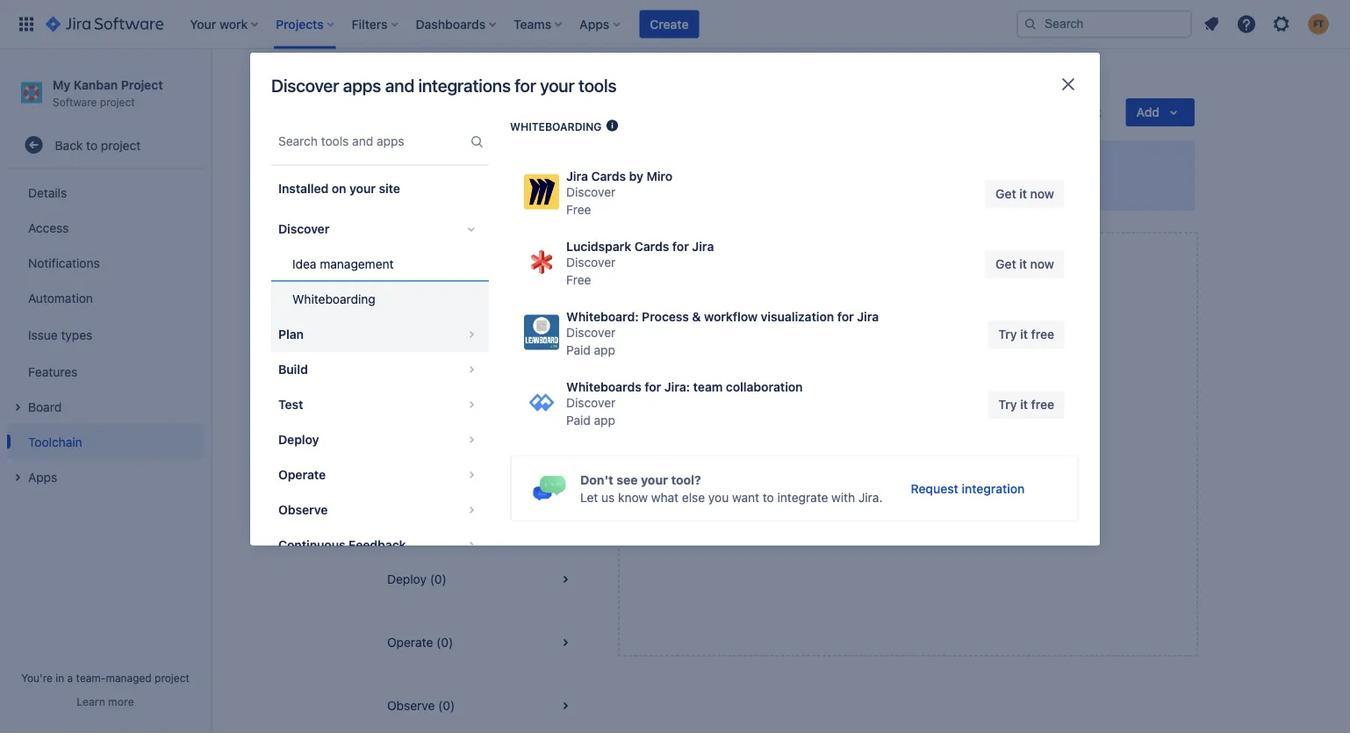 Task type: vqa. For each thing, say whether or not it's contained in the screenshot.


Task type: locate. For each thing, give the bounding box(es) containing it.
create button
[[640, 10, 700, 38]]

1 horizontal spatial learn more button
[[952, 179, 1018, 197]]

kanban inside my kanban project software project
[[74, 77, 118, 92]]

1 vertical spatial get
[[996, 257, 1017, 272]]

create banner
[[0, 0, 1351, 49]]

0 vertical spatial try
[[999, 328, 1018, 342]]

tools inside dialog
[[579, 75, 617, 96]]

(0) for operate (0)
[[437, 636, 453, 650]]

continuous
[[278, 538, 346, 552]]

6 chevron icon pointing right image from the top
[[461, 500, 482, 521]]

observe inside observe (0) button
[[387, 699, 435, 713]]

toolchain
[[366, 100, 454, 125], [28, 435, 82, 449]]

2 try it free from the top
[[999, 398, 1055, 412]]

toolchain
[[579, 155, 639, 172]]

2 try from the top
[[999, 398, 1018, 412]]

right
[[890, 181, 917, 195]]

7 chevron icon pointing right image from the top
[[461, 535, 482, 556]]

my inside my kanban project software project
[[53, 77, 70, 92]]

project right software
[[100, 96, 135, 108]]

free
[[567, 203, 592, 217], [567, 273, 592, 288]]

learn more
[[77, 696, 134, 708]]

0 vertical spatial now
[[1031, 187, 1055, 202]]

get it now button for miro
[[986, 181, 1065, 209]]

apps
[[28, 470, 57, 484]]

(0) for observe (0)
[[438, 699, 455, 713]]

0 vertical spatial app
[[594, 343, 616, 358]]

lucidspark cards for jira logo image
[[524, 245, 560, 280]]

0 vertical spatial all
[[874, 181, 887, 195]]

get it now for jira
[[996, 257, 1055, 272]]

observe
[[278, 503, 328, 517], [387, 699, 435, 713]]

notifications
[[28, 255, 100, 270]]

1 horizontal spatial deploy
[[387, 572, 427, 587]]

observe down operate (0)
[[387, 699, 435, 713]]

1 horizontal spatial group
[[271, 206, 489, 568]]

workflow up with
[[823, 462, 874, 476]]

jira up '&'
[[693, 240, 714, 254]]

0 horizontal spatial kanban
[[74, 77, 118, 92]]

1 free from the top
[[567, 203, 592, 217]]

your left project, on the top right
[[716, 181, 741, 195]]

1 vertical spatial get it now button
[[986, 251, 1065, 279]]

get for jira
[[996, 257, 1017, 272]]

for up process
[[673, 240, 689, 254]]

learn more button down you're in a team-managed project
[[77, 695, 134, 709]]

0 vertical spatial tools
[[579, 75, 617, 96]]

for down primary element
[[515, 75, 536, 96]]

get for miro
[[996, 187, 1017, 202]]

chevron icon pointing right image
[[461, 324, 482, 345], [461, 359, 482, 380], [461, 394, 482, 415], [461, 430, 482, 451], [461, 465, 482, 486], [461, 500, 482, 521], [461, 535, 482, 556]]

discover down lucidspark
[[567, 256, 616, 270]]

chevron icon pointing right image inside build 'button'
[[461, 359, 482, 380]]

1 vertical spatial now
[[1031, 257, 1055, 272]]

jira right visualization
[[858, 310, 879, 325]]

1 vertical spatial try
[[999, 398, 1018, 412]]

observe up continuous in the bottom of the page
[[278, 503, 328, 517]]

cards left the by in the top left of the page
[[592, 170, 626, 184]]

toolchain down board
[[28, 435, 82, 449]]

deploy inside button
[[278, 433, 319, 447]]

cards right lucidspark
[[635, 240, 670, 254]]

team-
[[76, 672, 106, 684]]

tools
[[579, 75, 617, 96], [434, 256, 462, 271], [795, 479, 822, 494]]

1 horizontal spatial workflow
[[823, 462, 874, 476]]

1 horizontal spatial my
[[430, 73, 447, 88]]

your inside installed on your site button
[[350, 181, 376, 196]]

deploy for deploy
[[278, 433, 319, 447]]

1 vertical spatial jira
[[693, 240, 714, 254]]

integrate
[[778, 490, 829, 504]]

chevron icon pointing right image for deploy
[[461, 430, 482, 451]]

view
[[387, 256, 415, 271]]

1 app from the top
[[594, 343, 616, 358]]

chevron icon pointing right image inside plan button
[[461, 324, 482, 345]]

work inside to improve workflow and ship faster, add your team's tools and work to your project toolchain.
[[850, 479, 878, 494]]

create
[[650, 17, 689, 31]]

my up software
[[53, 77, 70, 92]]

workflow right '&'
[[704, 310, 758, 325]]

0 horizontal spatial group
[[7, 170, 204, 500]]

1 vertical spatial operate
[[387, 636, 433, 650]]

group containing discover
[[271, 206, 489, 568]]

0 horizontal spatial observe
[[278, 503, 328, 517]]

0 horizontal spatial tools
[[434, 256, 462, 271]]

your up what
[[641, 472, 668, 487]]

free down lucidspark
[[567, 273, 592, 288]]

2 free from the top
[[1032, 398, 1055, 412]]

0 vertical spatial free
[[567, 203, 592, 217]]

jira cards by miro discover free
[[567, 170, 673, 217]]

cards inside the lucidspark cards for jira discover free
[[635, 240, 670, 254]]

learn more button right here. on the top
[[952, 179, 1018, 197]]

learn inside button
[[77, 696, 105, 708]]

deploy inside deploy (0) button
[[387, 572, 427, 587]]

test
[[278, 397, 303, 412]]

work
[[670, 181, 698, 195], [850, 479, 878, 494]]

your left settings
[[540, 75, 575, 96]]

1 vertical spatial learn more button
[[77, 695, 134, 709]]

(0) up operate (0)
[[430, 572, 447, 587]]

feedback
[[1048, 105, 1102, 119]]

cards for jira
[[592, 170, 626, 184]]

work inside welcome to your project toolchain discover integrations for your tools, connect work to your project, and manage it all right here. learn more
[[670, 181, 698, 195]]

learn right here. on the top
[[952, 181, 985, 195]]

and left the ship
[[878, 462, 899, 476]]

all left right
[[874, 181, 887, 195]]

(0)
[[465, 256, 482, 271], [430, 572, 447, 587], [437, 636, 453, 650], [438, 699, 455, 713]]

project inside welcome to your project toolchain discover integrations for your tools, connect work to your project, and manage it all right here. learn more
[[529, 155, 575, 172]]

to
[[86, 138, 98, 152], [480, 155, 493, 172], [701, 181, 712, 195], [881, 479, 892, 494], [763, 490, 775, 504]]

0 horizontal spatial learn
[[77, 696, 105, 708]]

0 horizontal spatial deploy
[[278, 433, 319, 447]]

operate up continuous in the bottom of the page
[[278, 468, 326, 482]]

1 vertical spatial workflow
[[823, 462, 874, 476]]

0 vertical spatial free
[[1032, 328, 1055, 342]]

tools down chevron icon pointing down
[[434, 256, 462, 271]]

5 chevron icon pointing right image from the top
[[461, 465, 482, 486]]

0 vertical spatial paid
[[567, 343, 591, 358]]

1 horizontal spatial learn
[[952, 181, 985, 195]]

cards inside jira cards by miro discover free
[[592, 170, 626, 184]]

app down the whiteboard:
[[594, 343, 616, 358]]

chevron icon pointing right image for build
[[461, 359, 482, 380]]

whiteboards for jira: team collaboration discover paid app
[[567, 380, 803, 428]]

observe (0)
[[387, 699, 455, 713]]

1 horizontal spatial jira
[[693, 240, 714, 254]]

1 vertical spatial cards
[[635, 240, 670, 254]]

chevron icon pointing right image inside continuous feedback button
[[461, 535, 482, 556]]

1 try it free button from the top
[[988, 321, 1065, 349]]

0 vertical spatial toolchain
[[366, 100, 454, 125]]

paid right whiteboards for jira: team collaboration logo on the bottom left of page
[[567, 414, 591, 428]]

0 vertical spatial whiteboarding
[[510, 120, 602, 133]]

whiteboarding left "brainstorm and organize ideas as a team" image
[[510, 120, 602, 133]]

for right visualization
[[838, 310, 854, 325]]

2 paid from the top
[[567, 414, 591, 428]]

discover inside the lucidspark cards for jira discover free
[[567, 256, 616, 270]]

0 horizontal spatial learn more button
[[77, 695, 134, 709]]

jira right jira cards by miro logo
[[567, 170, 588, 184]]

access link
[[7, 210, 204, 245]]

0 vertical spatial try it free
[[999, 328, 1055, 342]]

1 vertical spatial integrations
[[468, 181, 536, 195]]

deploy for deploy (0)
[[387, 572, 427, 587]]

discover inside button
[[278, 222, 330, 236]]

integrations inside welcome to your project toolchain discover integrations for your tools, connect work to your project, and manage it all right here. learn more
[[468, 181, 536, 195]]

0 horizontal spatial workflow
[[704, 310, 758, 325]]

installed on your site
[[278, 181, 401, 196]]

project up details link
[[101, 138, 141, 152]]

app inside whiteboards for jira: team collaboration discover paid app
[[594, 414, 616, 428]]

1 vertical spatial observe
[[387, 699, 435, 713]]

app
[[594, 343, 616, 358], [594, 414, 616, 428]]

0 vertical spatial get it now button
[[986, 181, 1065, 209]]

discover down whiteboards
[[567, 396, 616, 411]]

on
[[332, 181, 347, 196]]

and right the apps
[[385, 75, 415, 96]]

don't see your tool? let us know what else you want to integrate with jira.
[[581, 472, 883, 504]]

discover down toolchain
[[567, 185, 616, 200]]

tools down improve
[[795, 479, 822, 494]]

now
[[1031, 187, 1055, 202], [1031, 257, 1055, 272]]

automation link
[[7, 280, 204, 316]]

work right connect on the top left of the page
[[670, 181, 698, 195]]

operate inside discover apps and integrations for your tools dialog
[[278, 468, 326, 482]]

deploy down continuous feedback button
[[387, 572, 427, 587]]

all inside button
[[418, 256, 431, 271]]

software
[[53, 96, 97, 108]]

you're in a team-managed project
[[21, 672, 190, 684]]

you're
[[21, 672, 53, 684]]

2 horizontal spatial tools
[[795, 479, 822, 494]]

us
[[602, 490, 615, 504]]

workflow inside 'whiteboard: process & workflow visualization for jira discover paid app'
[[704, 310, 758, 325]]

view all tools (0)
[[387, 256, 482, 271]]

1 vertical spatial app
[[594, 414, 616, 428]]

learn down team-
[[77, 696, 105, 708]]

operate down deploy (0)
[[387, 636, 433, 650]]

0 horizontal spatial all
[[418, 256, 431, 271]]

to improve workflow and ship faster, add your team's tools and work to your project toolchain.
[[758, 462, 1059, 494]]

1 free from the top
[[1032, 328, 1055, 342]]

all right view
[[418, 256, 431, 271]]

more down managed
[[108, 696, 134, 708]]

free inside jira cards by miro discover free
[[567, 203, 592, 217]]

work right the "integrate"
[[850, 479, 878, 494]]

1 vertical spatial toolchain
[[28, 435, 82, 449]]

apps
[[343, 75, 381, 96]]

chevron icon pointing right image inside test button
[[461, 394, 482, 415]]

project inside my kanban project software project
[[121, 77, 163, 92]]

toolchain down projects link
[[366, 100, 454, 125]]

more right here. on the top
[[988, 181, 1018, 195]]

jira inside the lucidspark cards for jira discover free
[[693, 240, 714, 254]]

2 get from the top
[[996, 257, 1017, 272]]

1 vertical spatial all
[[418, 256, 431, 271]]

try it free for whiteboard: process & workflow visualization for jira
[[999, 328, 1055, 342]]

project down faster,
[[924, 479, 964, 494]]

observe (0) button
[[366, 675, 597, 733]]

(0) down operate (0)
[[438, 699, 455, 713]]

deploy (0)
[[387, 572, 447, 587]]

project up "back to project" "link"
[[121, 77, 163, 92]]

test button
[[271, 387, 489, 422]]

0 vertical spatial learn
[[952, 181, 985, 195]]

0 vertical spatial get it now
[[996, 187, 1055, 202]]

issue types link
[[7, 316, 204, 354]]

for
[[515, 75, 536, 96], [539, 181, 555, 195], [673, 240, 689, 254], [838, 310, 854, 325], [645, 380, 662, 395]]

1 horizontal spatial kanban
[[451, 73, 493, 88]]

managed
[[106, 672, 152, 684]]

0 vertical spatial more
[[988, 181, 1018, 195]]

integrations up chevron icon pointing down
[[468, 181, 536, 195]]

project inside my kanban project software project
[[100, 96, 135, 108]]

chevron icon pointing right image for continuous feedback
[[461, 535, 482, 556]]

deploy
[[278, 433, 319, 447], [387, 572, 427, 587]]

features
[[28, 364, 78, 379]]

app down whiteboards
[[594, 414, 616, 428]]

improve
[[775, 462, 820, 476]]

1 horizontal spatial toolchain
[[366, 100, 454, 125]]

else
[[682, 490, 705, 504]]

all inside welcome to your project toolchain discover integrations for your tools, connect work to your project, and manage it all right here. learn more
[[874, 181, 887, 195]]

more
[[988, 181, 1018, 195], [108, 696, 134, 708]]

1 vertical spatial whiteboarding
[[293, 292, 376, 307]]

to right the back
[[86, 138, 98, 152]]

kanban
[[451, 73, 493, 88], [74, 77, 118, 92]]

lucidspark
[[567, 240, 632, 254]]

deploy down test
[[278, 433, 319, 447]]

2 vertical spatial jira
[[858, 310, 879, 325]]

discover left the apps
[[271, 75, 339, 96]]

all
[[874, 181, 887, 195], [418, 256, 431, 271]]

1 vertical spatial free
[[1032, 398, 1055, 412]]

0 vertical spatial deploy
[[278, 433, 319, 447]]

1 vertical spatial get it now
[[996, 257, 1055, 272]]

1 vertical spatial learn
[[77, 696, 105, 708]]

project
[[100, 96, 135, 108], [101, 138, 141, 152], [529, 155, 575, 172], [924, 479, 964, 494], [155, 672, 190, 684]]

0 horizontal spatial operate
[[278, 468, 326, 482]]

get
[[996, 187, 1017, 202], [996, 257, 1017, 272]]

discover inside jira cards by miro discover free
[[567, 185, 616, 200]]

tools up "brainstorm and organize ideas as a team" image
[[579, 75, 617, 96]]

try for whiteboard: process & workflow visualization for jira
[[999, 328, 1018, 342]]

1 vertical spatial tools
[[434, 256, 462, 271]]

2 get it now from the top
[[996, 257, 1055, 272]]

1 try from the top
[[999, 328, 1018, 342]]

my inside my kanban project link
[[430, 73, 447, 88]]

work for toolchain
[[670, 181, 698, 195]]

0 vertical spatial jira
[[567, 170, 588, 184]]

1 vertical spatial deploy
[[387, 572, 427, 587]]

project up jira cards by miro logo
[[529, 155, 575, 172]]

site
[[379, 181, 401, 196]]

it for whiteboards for jira: team collaboration
[[1021, 398, 1029, 412]]

integrations
[[419, 75, 511, 96], [468, 181, 536, 195]]

chevron icon pointing right image inside operate button
[[461, 465, 482, 486]]

whiteboarding down "idea management"
[[293, 292, 376, 307]]

your up jira cards by miro logo
[[496, 155, 526, 172]]

discover
[[271, 75, 339, 96], [415, 181, 465, 195], [567, 185, 616, 200], [278, 222, 330, 236], [567, 256, 616, 270], [567, 326, 616, 340], [567, 396, 616, 411]]

kanban for my kanban project
[[451, 73, 493, 88]]

0 horizontal spatial jira
[[567, 170, 588, 184]]

for left tools,
[[539, 181, 555, 195]]

0 vertical spatial operate
[[278, 468, 326, 482]]

2 try it free button from the top
[[988, 391, 1065, 419]]

1 vertical spatial try it free
[[999, 398, 1055, 412]]

0 horizontal spatial project
[[121, 77, 163, 92]]

1 horizontal spatial all
[[874, 181, 887, 195]]

plan
[[278, 327, 304, 342]]

discover inside 'whiteboard: process & workflow visualization for jira discover paid app'
[[567, 326, 616, 340]]

deploy (0) button
[[366, 548, 597, 611]]

my kanban project
[[430, 73, 537, 88]]

1 horizontal spatial more
[[988, 181, 1018, 195]]

0 horizontal spatial cards
[[592, 170, 626, 184]]

project
[[497, 73, 537, 88], [558, 73, 598, 88], [121, 77, 163, 92]]

0 vertical spatial learn more button
[[952, 179, 1018, 197]]

0 horizontal spatial toolchain
[[28, 435, 82, 449]]

1 vertical spatial try it free button
[[988, 391, 1065, 419]]

continuous feedback
[[278, 538, 406, 552]]

0 horizontal spatial work
[[670, 181, 698, 195]]

free inside the lucidspark cards for jira discover free
[[567, 273, 592, 288]]

workflow inside to improve workflow and ship faster, add your team's tools and work to your project toolchain.
[[823, 462, 874, 476]]

close modal image
[[1058, 74, 1080, 95]]

tools,
[[586, 181, 618, 195]]

1 vertical spatial work
[[850, 479, 878, 494]]

1 paid from the top
[[567, 343, 591, 358]]

free down tools,
[[567, 203, 592, 217]]

1 horizontal spatial work
[[850, 479, 878, 494]]

jira inside jira cards by miro discover free
[[567, 170, 588, 184]]

project left settings
[[558, 73, 598, 88]]

discover up idea on the left top of the page
[[278, 222, 330, 236]]

1 horizontal spatial project
[[497, 73, 537, 88]]

group
[[7, 170, 204, 500], [271, 206, 489, 568]]

project inside to improve workflow and ship faster, add your team's tools and work to your project toolchain.
[[924, 479, 964, 494]]

tools inside to improve workflow and ship faster, add your team's tools and work to your project toolchain.
[[795, 479, 822, 494]]

and right project, on the top right
[[791, 181, 812, 195]]

1 horizontal spatial tools
[[579, 75, 617, 96]]

installed on your site button
[[271, 171, 489, 206]]

for left jira:
[[645, 380, 662, 395]]

0 vertical spatial cards
[[592, 170, 626, 184]]

2 get it now button from the top
[[986, 251, 1065, 279]]

4 chevron icon pointing right image from the top
[[461, 430, 482, 451]]

1 get from the top
[[996, 187, 1017, 202]]

request integration
[[911, 481, 1025, 496]]

2 chevron icon pointing right image from the top
[[461, 359, 482, 380]]

chevron icon pointing right image inside observe button
[[461, 500, 482, 521]]

to right want
[[763, 490, 775, 504]]

management
[[320, 257, 394, 271]]

jira inside 'whiteboard: process & workflow visualization for jira discover paid app'
[[858, 310, 879, 325]]

0 vertical spatial get
[[996, 187, 1017, 202]]

3 chevron icon pointing right image from the top
[[461, 394, 482, 415]]

your left tools,
[[558, 181, 583, 195]]

don't
[[581, 472, 614, 487]]

your right "on"
[[350, 181, 376, 196]]

1 vertical spatial free
[[567, 273, 592, 288]]

my kanban project software project
[[53, 77, 163, 108]]

0 vertical spatial try it free button
[[988, 321, 1065, 349]]

1 horizontal spatial operate
[[387, 636, 433, 650]]

try it free for whiteboards for jira: team collaboration
[[999, 398, 1055, 412]]

whiteboards
[[567, 380, 642, 395]]

paid inside whiteboards for jira: team collaboration discover paid app
[[567, 414, 591, 428]]

0 vertical spatial observe
[[278, 503, 328, 517]]

observe inside observe button
[[278, 503, 328, 517]]

whiteboard: process & workflow visualization for jira logo image
[[524, 315, 560, 350]]

0 vertical spatial workflow
[[704, 310, 758, 325]]

1 horizontal spatial observe
[[387, 699, 435, 713]]

my right projects
[[430, 73, 447, 88]]

1 vertical spatial paid
[[567, 414, 591, 428]]

0 horizontal spatial my
[[53, 77, 70, 92]]

(0) up the observe (0)
[[437, 636, 453, 650]]

discover down welcome
[[415, 181, 465, 195]]

0 vertical spatial work
[[670, 181, 698, 195]]

2 app from the top
[[594, 414, 616, 428]]

your down the ship
[[896, 479, 921, 494]]

1 horizontal spatial cards
[[635, 240, 670, 254]]

1 get it now button from the top
[[986, 181, 1065, 209]]

0 horizontal spatial more
[[108, 696, 134, 708]]

0 vertical spatial integrations
[[419, 75, 511, 96]]

integrations down primary element
[[419, 75, 511, 96]]

to right miro
[[701, 181, 712, 195]]

your up toolchain.
[[993, 462, 1018, 476]]

try it free button
[[988, 321, 1065, 349], [988, 391, 1065, 419]]

chevron icon pointing right image inside "deploy" button
[[461, 430, 482, 451]]

idea
[[293, 257, 317, 271]]

1 chevron icon pointing right image from the top
[[461, 324, 482, 345]]

2 free from the top
[[567, 273, 592, 288]]

1 get it now from the top
[[996, 187, 1055, 202]]

1 try it free from the top
[[999, 328, 1055, 342]]

2 vertical spatial tools
[[795, 479, 822, 494]]

notifications link
[[7, 245, 204, 280]]

miro
[[647, 170, 673, 184]]

kanban down primary element
[[451, 73, 493, 88]]

0 horizontal spatial whiteboarding
[[293, 292, 376, 307]]

2 now from the top
[[1031, 257, 1055, 272]]

2 horizontal spatial jira
[[858, 310, 879, 325]]

paid right the whiteboard: process & workflow visualization for jira logo at top left
[[567, 343, 591, 358]]

discover down the whiteboard:
[[567, 326, 616, 340]]

1 now from the top
[[1031, 187, 1055, 202]]

kanban up software
[[74, 77, 118, 92]]

chevron icon pointing right image for observe
[[461, 500, 482, 521]]

details link
[[7, 175, 204, 210]]

jira software image
[[46, 14, 164, 35], [46, 14, 164, 35]]

to right with
[[881, 479, 892, 494]]

tool?
[[672, 472, 702, 487]]

issue
[[28, 327, 58, 342]]

project down primary element
[[497, 73, 537, 88]]



Task type: describe. For each thing, give the bounding box(es) containing it.
welcome
[[415, 155, 476, 172]]

integration
[[962, 481, 1025, 496]]

to inside "back to project" "link"
[[86, 138, 98, 152]]

discover button
[[271, 212, 489, 247]]

operate button
[[271, 458, 489, 493]]

to inside the don't see your tool? let us know what else you want to integrate with jira.
[[763, 490, 775, 504]]

Search tools and apps field
[[273, 126, 466, 157]]

give feedback button
[[984, 98, 1113, 126]]

try for whiteboards for jira: team collaboration
[[999, 398, 1018, 412]]

free for lucidspark cards for jira discover free
[[567, 273, 592, 288]]

and inside welcome to your project toolchain discover integrations for your tools, connect work to your project, and manage it all right here. learn more
[[791, 181, 812, 195]]

team
[[694, 380, 723, 395]]

project,
[[744, 181, 788, 195]]

try it free button for whiteboard: process & workflow visualization for jira
[[988, 321, 1065, 349]]

what
[[652, 490, 679, 504]]

project settings link
[[558, 70, 647, 91]]

jira.
[[859, 490, 883, 504]]

chevron icon pointing down image
[[461, 219, 482, 240]]

board
[[28, 399, 62, 414]]

project settings
[[558, 73, 647, 88]]

jira cards by miro logo image
[[524, 175, 560, 210]]

by
[[629, 170, 644, 184]]

free for jira cards by miro discover free
[[567, 203, 592, 217]]

settings
[[601, 73, 647, 88]]

observe for observe
[[278, 503, 328, 517]]

whiteboarding inside button
[[293, 292, 376, 307]]

get it now button for jira
[[986, 251, 1065, 279]]

free for whiteboard: process & workflow visualization for jira
[[1032, 328, 1055, 342]]

get it now for miro
[[996, 187, 1055, 202]]

free for whiteboards for jira: team collaboration
[[1032, 398, 1055, 412]]

back to project link
[[7, 128, 204, 163]]

feedback
[[349, 538, 406, 552]]

operate (0) button
[[366, 611, 597, 675]]

whiteboard: process & workflow visualization for jira discover paid app
[[567, 310, 879, 358]]

let
[[581, 490, 598, 504]]

view all tools (0) button
[[366, 232, 597, 295]]

it for whiteboard: process & workflow visualization for jira
[[1021, 328, 1029, 342]]

your inside the don't see your tool? let us know what else you want to integrate with jira.
[[641, 472, 668, 487]]

for inside the lucidspark cards for jira discover free
[[673, 240, 689, 254]]

project inside "link"
[[101, 138, 141, 152]]

chevron icon pointing right image for test
[[461, 394, 482, 415]]

to inside to improve workflow and ship faster, add your team's tools and work to your project toolchain.
[[881, 479, 892, 494]]

add
[[968, 462, 989, 476]]

access
[[28, 220, 69, 235]]

faster,
[[929, 462, 965, 476]]

features link
[[7, 354, 204, 389]]

request integration button
[[901, 475, 1036, 503]]

try it free button for whiteboards for jira: team collaboration
[[988, 391, 1065, 419]]

1 horizontal spatial whiteboarding
[[510, 120, 602, 133]]

my kanban project link
[[430, 70, 537, 91]]

jira:
[[665, 380, 691, 395]]

brainstorm and organize ideas as a team image
[[606, 119, 620, 133]]

you
[[709, 490, 729, 504]]

observe for observe (0)
[[387, 699, 435, 713]]

primary element
[[11, 0, 1017, 49]]

learn inside welcome to your project toolchain discover integrations for your tools, connect work to your project, and manage it all right here. learn more
[[952, 181, 985, 195]]

chevron icon pointing right image for plan
[[461, 324, 482, 345]]

a
[[67, 672, 73, 684]]

whiteboarding button
[[271, 282, 489, 317]]

project right managed
[[155, 672, 190, 684]]

my for my kanban project software project
[[53, 77, 70, 92]]

project for my kanban project software project
[[121, 77, 163, 92]]

issue types
[[28, 327, 92, 342]]

operate for operate
[[278, 468, 326, 482]]

to
[[758, 462, 772, 476]]

plan button
[[271, 317, 489, 352]]

toolchain.
[[967, 479, 1023, 494]]

board button
[[7, 389, 204, 424]]

whiteboard:
[[567, 310, 639, 325]]

and inside dialog
[[385, 75, 415, 96]]

details
[[28, 185, 67, 200]]

Search field
[[1017, 10, 1193, 38]]

idea management
[[293, 257, 394, 271]]

for inside 'whiteboard: process & workflow visualization for jira discover paid app'
[[838, 310, 854, 325]]

now for jira cards by miro
[[1031, 187, 1055, 202]]

deploy button
[[271, 422, 489, 458]]

team's
[[1021, 462, 1059, 476]]

paid inside 'whiteboard: process & workflow visualization for jira discover paid app'
[[567, 343, 591, 358]]

automation
[[28, 291, 93, 305]]

it for lucidspark cards for jira
[[1020, 257, 1028, 272]]

for inside whiteboards for jira: team collaboration discover paid app
[[645, 380, 662, 395]]

cards for lucidspark
[[635, 240, 670, 254]]

whiteboards for jira: team collaboration logo image
[[524, 386, 560, 421]]

(0) down chevron icon pointing down
[[465, 256, 482, 271]]

process
[[642, 310, 689, 325]]

operate for operate (0)
[[387, 636, 433, 650]]

discover apps and integrations for your tools dialog
[[250, 53, 1101, 609]]

work for ship
[[850, 479, 878, 494]]

idea management button
[[271, 247, 489, 282]]

chevron icon pointing right image for operate
[[461, 465, 482, 486]]

&
[[692, 310, 701, 325]]

integrations inside dialog
[[419, 75, 511, 96]]

group inside discover apps and integrations for your tools dialog
[[271, 206, 489, 568]]

installed
[[278, 181, 329, 196]]

in
[[56, 672, 64, 684]]

give feedback
[[1019, 105, 1102, 119]]

kanban for my kanban project software project
[[74, 77, 118, 92]]

build
[[278, 362, 308, 377]]

manage
[[815, 181, 860, 195]]

more inside welcome to your project toolchain discover integrations for your tools, connect work to your project, and manage it all right here. learn more
[[988, 181, 1018, 195]]

(0) for deploy (0)
[[430, 572, 447, 587]]

search image
[[1024, 17, 1038, 31]]

discover apps and integrations for your tools
[[271, 75, 617, 96]]

for inside welcome to your project toolchain discover integrations for your tools, connect work to your project, and manage it all right here. learn more
[[539, 181, 555, 195]]

tools inside button
[[434, 256, 462, 271]]

back
[[55, 138, 83, 152]]

app inside 'whiteboard: process & workflow visualization for jira discover paid app'
[[594, 343, 616, 358]]

welcome to your project toolchain discover integrations for your tools, connect work to your project, and manage it all right here. learn more
[[415, 155, 1018, 195]]

collaboration
[[726, 380, 803, 395]]

lucidspark cards for jira discover free
[[567, 240, 714, 288]]

1 vertical spatial more
[[108, 696, 134, 708]]

it for jira cards by miro
[[1020, 187, 1028, 202]]

operate (0)
[[387, 636, 453, 650]]

discover inside welcome to your project toolchain discover integrations for your tools, connect work to your project, and manage it all right here. learn more
[[415, 181, 465, 195]]

my for my kanban project
[[430, 73, 447, 88]]

know
[[618, 490, 648, 504]]

apps button
[[7, 460, 204, 495]]

see
[[617, 472, 638, 487]]

projects link
[[363, 70, 409, 91]]

to right welcome
[[480, 155, 493, 172]]

apps image image
[[533, 476, 567, 502]]

2 horizontal spatial project
[[558, 73, 598, 88]]

discover inside whiteboards for jira: team collaboration discover paid app
[[567, 396, 616, 411]]

and left jira.
[[826, 479, 847, 494]]

here.
[[920, 181, 949, 195]]

now for lucidspark cards for jira
[[1031, 257, 1055, 272]]

observe button
[[271, 493, 489, 528]]

visualization
[[761, 310, 835, 325]]

group containing details
[[7, 170, 204, 500]]

project for my kanban project
[[497, 73, 537, 88]]

it inside welcome to your project toolchain discover integrations for your tools, connect work to your project, and manage it all right here. learn more
[[864, 181, 871, 195]]



